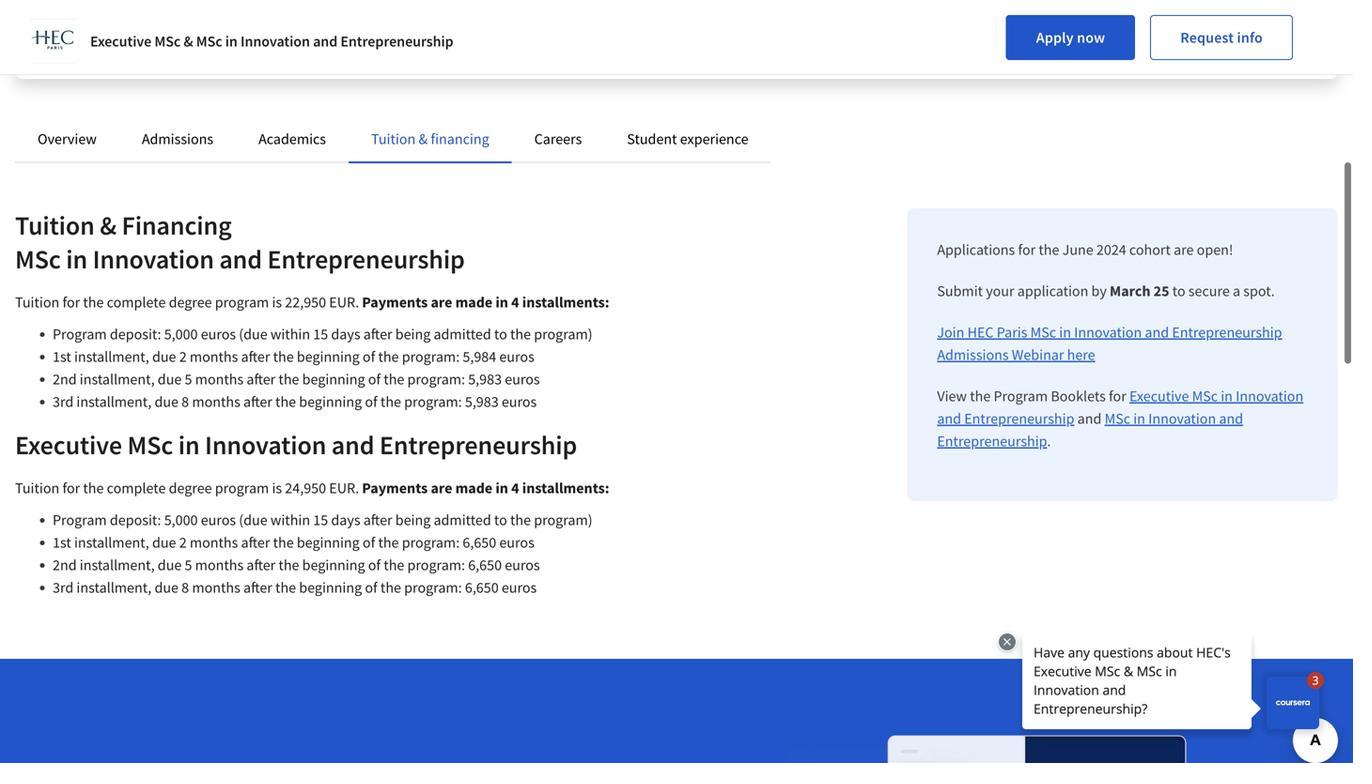 Task type: describe. For each thing, give the bounding box(es) containing it.
student experience
[[627, 130, 749, 148]]

options
[[1253, 20, 1295, 37]]

program) for program deposit: 5,000 euros (due within 15 days after being admitted to the program) 1st installment, due 2 months after the beginning of the program: 6,650 euros 2nd installment, due 5 months after the beginning of the program: 6,650 euros 3rd installment, due 8 months after the beginning of the program: 6,650 euros
[[534, 511, 593, 530]]

apply now
[[1036, 28, 1105, 47]]

overview link
[[38, 130, 97, 148]]

2nd for 2nd installment, due 5 months after the beginning of the program: 6,650 euros
[[53, 556, 77, 575]]

academics
[[259, 130, 326, 148]]

executive msc in innovation and entrepreneurship link
[[937, 387, 1304, 429]]

financial
[[126, 20, 176, 37]]

2nd for 2nd installment, due 5 months after the beginning of the program: 5,983 euros
[[53, 370, 77, 389]]

msc in innovation and entrepreneurship link
[[937, 410, 1243, 451]]

(due for program deposit: 5,000 euros (due within 15 days after being admitted to the program) 1st installment, due 2 months after the beginning of the program: 6,650 euros 2nd installment, due 5 months after the beginning of the program: 6,650 euros 3rd installment, due 8 months after the beginning of the program: 6,650 euros
[[239, 511, 268, 530]]

submit your application by march 25 to secure a spot.
[[937, 282, 1275, 301]]

join
[[937, 323, 964, 342]]

and inside tuition & financing msc in innovation and entrepreneurship
[[219, 243, 262, 276]]

request
[[1180, 28, 1234, 47]]

the inside 'ranked by the financial times for 4 consecutive years'
[[105, 20, 123, 37]]

is for 22,950
[[272, 293, 282, 312]]

and inside "join hec paris msc in innovation and entrepreneurship admissions webinar here"
[[1145, 323, 1169, 342]]

0 vertical spatial are
[[1174, 241, 1194, 259]]

admissions inside "join hec paris msc in innovation and entrepreneurship admissions webinar here"
[[937, 346, 1009, 365]]

& for tuition & financing
[[419, 130, 428, 148]]

june
[[1062, 241, 1094, 259]]

tuition for the complete degree program is 24,950 eur. payments are made in 4 installments:
[[15, 479, 609, 498]]

25
[[1154, 282, 1170, 301]]

join hec paris msc in innovation and entrepreneurship admissions webinar here
[[937, 323, 1282, 365]]

4 for 24,950
[[511, 479, 519, 498]]

now
[[1077, 28, 1105, 47]]

5 for 2nd installment, due 5 months after the beginning of the program: 5,983 euros
[[185, 370, 192, 389]]

apply now button
[[1006, 15, 1135, 60]]

are for tuition for the complete degree program is 22,950 eur. payments are made in 4 installments:
[[431, 293, 452, 312]]

entrepreneurship inside tuition & financing msc in innovation and entrepreneurship
[[267, 243, 465, 276]]

2 for 1st installment, due 2 months after the beginning of the program: 6,650 euros
[[179, 534, 187, 553]]

3rd for 3rd installment, due 8 months after the beginning of the program: 5,983 euros
[[53, 393, 74, 412]]

1st for 1st installment, due 2 months after the beginning of the program: 6,650 euros
[[53, 534, 71, 553]]

student experience link
[[627, 130, 749, 148]]

here
[[1067, 346, 1095, 365]]

made for tuition for the complete degree program is 22,950 eur.
[[455, 293, 493, 312]]

4 inside 'ranked by the financial times for 4 consecutive years'
[[232, 20, 239, 37]]

eur. for 22,950
[[329, 293, 359, 312]]

in inside tuition & financing msc in innovation and entrepreneurship
[[66, 243, 87, 276]]

program for 24,950
[[215, 479, 269, 498]]

experience
[[680, 130, 749, 148]]

msc in innovation and entrepreneurship
[[937, 410, 1243, 451]]

about
[[1139, 20, 1171, 37]]

hec
[[967, 323, 994, 342]]

1 horizontal spatial &
[[184, 32, 193, 51]]

being for 5,984
[[395, 325, 431, 344]]

1 vertical spatial 5,983
[[465, 393, 499, 412]]

financing
[[431, 130, 489, 148]]

being for 6,650
[[395, 511, 431, 530]]

careers link
[[534, 130, 582, 148]]

in inside msc in innovation and entrepreneurship
[[1133, 410, 1145, 429]]

request info
[[1180, 28, 1263, 47]]

0 vertical spatial executive
[[90, 32, 151, 51]]

admissions link
[[142, 130, 213, 148]]

made for tuition for the complete degree program is 24,950 eur.
[[455, 479, 493, 498]]

executive msc & msc in innovation and entrepreneurship
[[90, 32, 454, 51]]

0 vertical spatial to
[[1173, 282, 1186, 301]]

info
[[1237, 28, 1263, 47]]

admitted for 6,650
[[434, 511, 491, 530]]

0 horizontal spatial admissions
[[142, 130, 213, 148]]

& for tuition & financing msc in innovation and entrepreneurship
[[100, 209, 117, 242]]

1 vertical spatial by
[[1092, 282, 1107, 301]]

deposit: for program deposit: 5,000 euros (due within 15 days after being admitted to the program) 1st installment, due 2 months after the beginning of the program: 5,984 euros 2nd installment, due 5 months after the beginning of the program: 5,983 euros 3rd installment, due 8 months after the beginning of the program: 5,983 euros
[[110, 325, 161, 344]]

applications for the june 2024 cohort are open!
[[937, 241, 1233, 259]]

program for program deposit: 5,000 euros (due within 15 days after being admitted to the program) 1st installment, due 2 months after the beginning of the program: 6,650 euros 2nd installment, due 5 months after the beginning of the program: 6,650 euros 3rd installment, due 8 months after the beginning of the program: 6,650 euros
[[53, 511, 107, 530]]

consecutive
[[45, 39, 111, 55]]

student
[[627, 130, 677, 148]]

by inside 'ranked by the financial times for 4 consecutive years'
[[89, 20, 102, 37]]

for for applications for the june 2024 cohort are open!
[[1018, 241, 1036, 259]]

tuition for tuition for the complete degree program is 22,950 eur. payments are made in 4 installments:
[[15, 293, 59, 312]]

paris
[[997, 323, 1027, 342]]

1 horizontal spatial your
[[1174, 20, 1199, 37]]

2 vertical spatial executive
[[15, 429, 122, 462]]

4 for 22,950
[[511, 293, 519, 312]]

tuition for tuition & financing
[[371, 130, 416, 148]]

academics link
[[259, 130, 326, 148]]

0 vertical spatial 5,983
[[468, 370, 502, 389]]

overview
[[38, 130, 97, 148]]

years
[[113, 39, 142, 55]]

innovation inside "join hec paris msc in innovation and entrepreneurship admissions webinar here"
[[1074, 323, 1142, 342]]

entrepreneurship inside "join hec paris msc in innovation and entrepreneurship admissions webinar here"
[[1172, 323, 1282, 342]]

innovation inside msc in innovation and entrepreneurship
[[1148, 410, 1216, 429]]

is for 24,950
[[272, 479, 282, 498]]

1 vertical spatial 6,650
[[468, 556, 502, 575]]

msc inside executive msc in innovation and entrepreneurship
[[1192, 387, 1218, 406]]

program for 22,950
[[215, 293, 269, 312]]

to for program deposit: 5,000 euros (due within 15 days after being admitted to the program) 1st installment, due 2 months after the beginning of the program: 5,984 euros 2nd installment, due 5 months after the beginning of the program: 5,983 euros 3rd installment, due 8 months after the beginning of the program: 5,983 euros
[[494, 325, 507, 344]]

booklets
[[1051, 387, 1106, 406]]

secure
[[1189, 282, 1230, 301]]



Task type: vqa. For each thing, say whether or not it's contained in the screenshot.
"Help Center" icon
no



Task type: locate. For each thing, give the bounding box(es) containing it.
by left "march"
[[1092, 282, 1107, 301]]

within inside "program deposit: 5,000 euros (due within 15 days after being admitted to the program) 1st installment, due 2 months after the beginning of the program: 6,650 euros 2nd installment, due 5 months after the beginning of the program: 6,650 euros 3rd installment, due 8 months after the beginning of the program: 6,650 euros"
[[271, 511, 310, 530]]

1 vertical spatial degree
[[169, 479, 212, 498]]

in
[[225, 32, 238, 51], [66, 243, 87, 276], [496, 293, 508, 312], [1059, 323, 1071, 342], [1221, 387, 1233, 406], [1133, 410, 1145, 429], [178, 429, 200, 462], [496, 479, 508, 498]]

0 vertical spatial 15
[[313, 325, 328, 344]]

complete for tuition for the complete degree program is 22,950 eur. payments are made in 4 installments:
[[107, 293, 166, 312]]

ranked
[[45, 20, 86, 37]]

0 vertical spatial program
[[215, 293, 269, 312]]

24,950
[[285, 479, 326, 498]]

2nd
[[53, 370, 77, 389], [53, 556, 77, 575]]

1 2 from the top
[[179, 348, 187, 366]]

entrepreneurship
[[340, 32, 454, 51], [267, 243, 465, 276], [1172, 323, 1282, 342], [964, 410, 1075, 429], [380, 429, 577, 462], [937, 432, 1047, 451]]

being inside program deposit: 5,000 euros (due within 15 days after being admitted to the program) 1st installment, due 2 months after the beginning of the program: 5,984 euros 2nd installment, due 5 months after the beginning of the program: 5,983 euros 3rd installment, due 8 months after the beginning of the program: 5,983 euros
[[395, 325, 431, 344]]

2 8 from the top
[[182, 579, 189, 598]]

2 complete from the top
[[107, 479, 166, 498]]

deposit: inside program deposit: 5,000 euros (due within 15 days after being admitted to the program) 1st installment, due 2 months after the beginning of the program: 5,984 euros 2nd installment, due 5 months after the beginning of the program: 5,983 euros 3rd installment, due 8 months after the beginning of the program: 5,983 euros
[[110, 325, 161, 344]]

innovation inside tuition & financing msc in innovation and entrepreneurship
[[93, 243, 214, 276]]

applications
[[937, 241, 1015, 259]]

installments: for tuition for the complete degree program is 24,950 eur. payments are made in 4 installments:
[[522, 479, 609, 498]]

2 for 1st installment, due 2 months after the beginning of the program: 5,984 euros
[[179, 348, 187, 366]]

(due
[[239, 325, 268, 344], [239, 511, 268, 530]]

0 vertical spatial by
[[89, 20, 102, 37]]

admissions
[[142, 130, 213, 148], [937, 346, 1009, 365]]

1 vertical spatial program)
[[534, 511, 593, 530]]

program) for program deposit: 5,000 euros (due within 15 days after being admitted to the program) 1st installment, due 2 months after the beginning of the program: 5,984 euros 2nd installment, due 5 months after the beginning of the program: 5,983 euros 3rd installment, due 8 months after the beginning of the program: 5,983 euros
[[534, 325, 593, 344]]

1 program) from the top
[[534, 325, 593, 344]]

program)
[[534, 325, 593, 344], [534, 511, 593, 530]]

program for program deposit: 5,000 euros (due within 15 days after being admitted to the program) 1st installment, due 2 months after the beginning of the program: 5,984 euros 2nd installment, due 5 months after the beginning of the program: 5,983 euros 3rd installment, due 8 months after the beginning of the program: 5,983 euros
[[53, 325, 107, 344]]

1 vertical spatial 2nd
[[53, 556, 77, 575]]

payments right 22,950
[[362, 293, 428, 312]]

2nd inside "program deposit: 5,000 euros (due within 15 days after being admitted to the program) 1st installment, due 2 months after the beginning of the program: 6,650 euros 2nd installment, due 5 months after the beginning of the program: 6,650 euros 3rd installment, due 8 months after the beginning of the program: 6,650 euros"
[[53, 556, 77, 575]]

being
[[395, 325, 431, 344], [395, 511, 431, 530]]

eur. right 22,950
[[329, 293, 359, 312]]

1 vertical spatial days
[[331, 511, 360, 530]]

1 15 from the top
[[313, 325, 328, 344]]

2 degree from the top
[[169, 479, 212, 498]]

& inside tuition & financing msc in innovation and entrepreneurship
[[100, 209, 117, 242]]

and inside msc in innovation and entrepreneurship
[[1219, 410, 1243, 429]]

0 vertical spatial &
[[184, 32, 193, 51]]

tuition & financing link
[[371, 130, 489, 148]]

1 vertical spatial complete
[[107, 479, 166, 498]]

open!
[[1197, 241, 1233, 259]]

1 vertical spatial program
[[994, 387, 1048, 406]]

8
[[182, 393, 189, 412], [182, 579, 189, 598]]

financing
[[122, 209, 232, 242]]

15 inside program deposit: 5,000 euros (due within 15 days after being admitted to the program) 1st installment, due 2 months after the beginning of the program: 5,984 euros 2nd installment, due 5 months after the beginning of the program: 5,983 euros 3rd installment, due 8 months after the beginning of the program: 5,983 euros
[[313, 325, 328, 344]]

to for program deposit: 5,000 euros (due within 15 days after being admitted to the program) 1st installment, due 2 months after the beginning of the program: 6,650 euros 2nd installment, due 5 months after the beginning of the program: 6,650 euros 3rd installment, due 8 months after the beginning of the program: 6,650 euros
[[494, 511, 507, 530]]

1 2nd from the top
[[53, 370, 77, 389]]

1 vertical spatial made
[[455, 479, 493, 498]]

tuition for the complete degree program is 22,950 eur. payments are made in 4 installments:
[[15, 293, 609, 312]]

5 for 2nd installment, due 5 months after the beginning of the program: 6,650 euros
[[185, 556, 192, 575]]

0 vertical spatial deposit:
[[110, 325, 161, 344]]

are for tuition for the complete degree program is 24,950 eur. payments are made in 4 installments:
[[431, 479, 452, 498]]

1 vertical spatial within
[[271, 511, 310, 530]]

due
[[152, 348, 176, 366], [158, 370, 182, 389], [155, 393, 179, 412], [152, 534, 176, 553], [158, 556, 182, 575], [155, 579, 179, 598]]

tuition for tuition for the complete degree program is 24,950 eur. payments are made in 4 installments:
[[15, 479, 59, 498]]

1 vertical spatial admissions
[[937, 346, 1009, 365]]

payments right 24,950
[[362, 479, 428, 498]]

1st inside program deposit: 5,000 euros (due within 15 days after being admitted to the program) 1st installment, due 2 months after the beginning of the program: 5,984 euros 2nd installment, due 5 months after the beginning of the program: 5,983 euros 3rd installment, due 8 months after the beginning of the program: 5,983 euros
[[53, 348, 71, 366]]

within down 24,950
[[271, 511, 310, 530]]

(due inside program deposit: 5,000 euros (due within 15 days after being admitted to the program) 1st installment, due 2 months after the beginning of the program: 5,984 euros 2nd installment, due 5 months after the beginning of the program: 5,983 euros 3rd installment, due 8 months after the beginning of the program: 5,983 euros
[[239, 325, 268, 344]]

program) inside "program deposit: 5,000 euros (due within 15 days after being admitted to the program) 1st installment, due 2 months after the beginning of the program: 6,650 euros 2nd installment, due 5 months after the beginning of the program: 6,650 euros 3rd installment, due 8 months after the beginning of the program: 6,650 euros"
[[534, 511, 593, 530]]

5 inside program deposit: 5,000 euros (due within 15 days after being admitted to the program) 1st installment, due 2 months after the beginning of the program: 5,984 euros 2nd installment, due 5 months after the beginning of the program: 5,983 euros 3rd installment, due 8 months after the beginning of the program: 5,983 euros
[[185, 370, 192, 389]]

1 vertical spatial 3rd
[[53, 579, 74, 598]]

2 5 from the top
[[185, 556, 192, 575]]

0 vertical spatial (due
[[239, 325, 268, 344]]

payments for tuition for the complete degree program is 22,950 eur.
[[362, 293, 428, 312]]

days for 5,984
[[331, 325, 360, 344]]

0 vertical spatial installments:
[[522, 293, 609, 312]]

times
[[178, 20, 212, 37]]

for for tuition for the complete degree program is 24,950 eur. payments are made in 4 installments:
[[62, 479, 80, 498]]

to inside "program deposit: 5,000 euros (due within 15 days after being admitted to the program) 1st installment, due 2 months after the beginning of the program: 6,650 euros 2nd installment, due 5 months after the beginning of the program: 6,650 euros 3rd installment, due 8 months after the beginning of the program: 6,650 euros"
[[494, 511, 507, 530]]

0 horizontal spatial your
[[986, 282, 1014, 301]]

1 vertical spatial eur.
[[329, 479, 359, 498]]

&
[[184, 32, 193, 51], [419, 130, 428, 148], [100, 209, 117, 242]]

deposit:
[[110, 325, 161, 344], [110, 511, 161, 530]]

6,650
[[463, 534, 496, 553], [468, 556, 502, 575], [465, 579, 499, 598]]

2 vertical spatial 4
[[511, 479, 519, 498]]

program
[[53, 325, 107, 344], [994, 387, 1048, 406], [53, 511, 107, 530]]

2 1st from the top
[[53, 534, 71, 553]]

program deposit: 5,000 euros (due within 15 days after being admitted to the program) 1st installment, due 2 months after the beginning of the program: 5,984 euros 2nd installment, due 5 months after the beginning of the program: 5,983 euros 3rd installment, due 8 months after the beginning of the program: 5,983 euros
[[53, 325, 593, 412]]

program deposit: 5,000 euros (due within 15 days after being admitted to the program) 1st installment, due 2 months after the beginning of the program: 6,650 euros 2nd installment, due 5 months after the beginning of the program: 6,650 euros 3rd installment, due 8 months after the beginning of the program: 6,650 euros
[[53, 511, 593, 598]]

0 vertical spatial payments
[[362, 293, 428, 312]]

admitted inside "program deposit: 5,000 euros (due within 15 days after being admitted to the program) 1st installment, due 2 months after the beginning of the program: 6,650 euros 2nd installment, due 5 months after the beginning of the program: 6,650 euros 3rd installment, due 8 months after the beginning of the program: 6,650 euros"
[[434, 511, 491, 530]]

submit
[[937, 282, 983, 301]]

1 vertical spatial &
[[419, 130, 428, 148]]

view
[[937, 387, 967, 406]]

8 for 3rd installment, due 8 months after the beginning of the program: 6,650 euros
[[182, 579, 189, 598]]

installments: for tuition for the complete degree program is 22,950 eur. payments are made in 4 installments:
[[522, 293, 609, 312]]

1 admitted from the top
[[434, 325, 491, 344]]

15 down the tuition for the complete degree program is 24,950 eur. payments are made in 4 installments:
[[313, 511, 328, 530]]

1 vertical spatial (due
[[239, 511, 268, 530]]

1 horizontal spatial by
[[1092, 282, 1107, 301]]

learn
[[1105, 20, 1136, 37]]

1 program from the top
[[215, 293, 269, 312]]

0 vertical spatial made
[[455, 293, 493, 312]]

2 2 from the top
[[179, 534, 187, 553]]

0 vertical spatial 2nd
[[53, 370, 77, 389]]

2 program) from the top
[[534, 511, 593, 530]]

0 vertical spatial 3rd
[[53, 393, 74, 412]]

2 horizontal spatial &
[[419, 130, 428, 148]]

(due inside "program deposit: 5,000 euros (due within 15 days after being admitted to the program) 1st installment, due 2 months after the beginning of the program: 6,650 euros 2nd installment, due 5 months after the beginning of the program: 6,650 euros 3rd installment, due 8 months after the beginning of the program: 6,650 euros"
[[239, 511, 268, 530]]

1 vertical spatial 1st
[[53, 534, 71, 553]]

3rd inside program deposit: 5,000 euros (due within 15 days after being admitted to the program) 1st installment, due 2 months after the beginning of the program: 5,984 euros 2nd installment, due 5 months after the beginning of the program: 5,983 euros 3rd installment, due 8 months after the beginning of the program: 5,983 euros
[[53, 393, 74, 412]]

are
[[1174, 241, 1194, 259], [431, 293, 452, 312], [431, 479, 452, 498]]

tuition for tuition & financing msc in innovation and entrepreneurship
[[15, 209, 95, 242]]

1 vertical spatial deposit:
[[110, 511, 161, 530]]

within
[[271, 325, 310, 344], [271, 511, 310, 530]]

5,000 for program deposit: 5,000 euros (due within 15 days after being admitted to the program) 1st installment, due 2 months after the beginning of the program: 5,984 euros 2nd installment, due 5 months after the beginning of the program: 5,983 euros 3rd installment, due 8 months after the beginning of the program: 5,983 euros
[[164, 325, 198, 344]]

2 is from the top
[[272, 479, 282, 498]]

days inside program deposit: 5,000 euros (due within 15 days after being admitted to the program) 1st installment, due 2 months after the beginning of the program: 5,984 euros 2nd installment, due 5 months after the beginning of the program: 5,983 euros 3rd installment, due 8 months after the beginning of the program: 5,983 euros
[[331, 325, 360, 344]]

2 program from the top
[[215, 479, 269, 498]]

22,950
[[285, 293, 326, 312]]

1 vertical spatial your
[[986, 282, 1014, 301]]

5,983
[[468, 370, 502, 389], [465, 393, 499, 412]]

1 made from the top
[[455, 293, 493, 312]]

days down the tuition for the complete degree program is 22,950 eur. payments are made in 4 installments:
[[331, 325, 360, 344]]

and
[[313, 32, 338, 51], [219, 243, 262, 276], [1145, 323, 1169, 342], [937, 410, 961, 429], [1075, 410, 1105, 429], [1219, 410, 1243, 429], [332, 429, 374, 462]]

1 installments: from the top
[[522, 293, 609, 312]]

1 vertical spatial being
[[395, 511, 431, 530]]

within for 6,650
[[271, 511, 310, 530]]

2 vertical spatial 6,650
[[465, 579, 499, 598]]

0 vertical spatial degree
[[169, 293, 212, 312]]

0 vertical spatial eur.
[[329, 293, 359, 312]]

degree for 24,950
[[169, 479, 212, 498]]

of
[[363, 348, 375, 366], [368, 370, 381, 389], [365, 393, 378, 412], [363, 534, 375, 553], [368, 556, 381, 575], [365, 579, 378, 598]]

being inside "program deposit: 5,000 euros (due within 15 days after being admitted to the program) 1st installment, due 2 months after the beginning of the program: 6,650 euros 2nd installment, due 5 months after the beginning of the program: 6,650 euros 3rd installment, due 8 months after the beginning of the program: 6,650 euros"
[[395, 511, 431, 530]]

executive msc in innovation and entrepreneurship up 24,950
[[15, 429, 577, 462]]

0 vertical spatial program)
[[534, 325, 593, 344]]

by
[[89, 20, 102, 37], [1092, 282, 1107, 301]]

0 vertical spatial 4
[[232, 20, 239, 37]]

2 vertical spatial to
[[494, 511, 507, 530]]

program) inside program deposit: 5,000 euros (due within 15 days after being admitted to the program) 1st installment, due 2 months after the beginning of the program: 5,984 euros 2nd installment, due 5 months after the beginning of the program: 5,983 euros 3rd installment, due 8 months after the beginning of the program: 5,983 euros
[[534, 325, 593, 344]]

2 vertical spatial are
[[431, 479, 452, 498]]

15 down the tuition for the complete degree program is 22,950 eur. payments are made in 4 installments:
[[313, 325, 328, 344]]

1 vertical spatial to
[[494, 325, 507, 344]]

within for 5,984
[[271, 325, 310, 344]]

entrepreneurship inside msc in innovation and entrepreneurship
[[937, 432, 1047, 451]]

0 vertical spatial 1st
[[53, 348, 71, 366]]

2 5,000 from the top
[[164, 511, 198, 530]]

program down tuition & financing msc in innovation and entrepreneurship
[[215, 293, 269, 312]]

msc inside tuition & financing msc in innovation and entrepreneurship
[[15, 243, 61, 276]]

0 vertical spatial within
[[271, 325, 310, 344]]

0 vertical spatial complete
[[107, 293, 166, 312]]

tuition & financing
[[371, 130, 489, 148]]

1 1st from the top
[[53, 348, 71, 366]]

5,000 for program deposit: 5,000 euros (due within 15 days after being admitted to the program) 1st installment, due 2 months after the beginning of the program: 6,650 euros 2nd installment, due 5 months after the beginning of the program: 6,650 euros 3rd installment, due 8 months after the beginning of the program: 6,650 euros
[[164, 511, 198, 530]]

days
[[331, 325, 360, 344], [331, 511, 360, 530]]

1 vertical spatial admitted
[[434, 511, 491, 530]]

eur. right 24,950
[[329, 479, 359, 498]]

8 for 3rd installment, due 8 months after the beginning of the program: 5,983 euros
[[182, 393, 189, 412]]

2 2nd from the top
[[53, 556, 77, 575]]

in inside "join hec paris msc in innovation and entrepreneurship admissions webinar here"
[[1059, 323, 1071, 342]]

0 vertical spatial 8
[[182, 393, 189, 412]]

learn about your payment options link
[[1105, 20, 1295, 37]]

1 vertical spatial payments
[[362, 479, 428, 498]]

5,984
[[463, 348, 496, 366]]

executive msc in innovation and entrepreneurship
[[937, 387, 1304, 429], [15, 429, 577, 462]]

degree
[[169, 293, 212, 312], [169, 479, 212, 498]]

complete
[[107, 293, 166, 312], [107, 479, 166, 498]]

1 vertical spatial 15
[[313, 511, 328, 530]]

1 3rd from the top
[[53, 393, 74, 412]]

apply
[[1036, 28, 1074, 47]]

15 for 6,650
[[313, 511, 328, 530]]

days down the tuition for the complete degree program is 24,950 eur. payments are made in 4 installments:
[[331, 511, 360, 530]]

program left 24,950
[[215, 479, 269, 498]]

1 degree from the top
[[169, 293, 212, 312]]

1 vertical spatial is
[[272, 479, 282, 498]]

0 horizontal spatial executive msc in innovation and entrepreneurship
[[15, 429, 577, 462]]

installment,
[[74, 348, 149, 366], [80, 370, 155, 389], [77, 393, 152, 412], [74, 534, 149, 553], [80, 556, 155, 575], [77, 579, 152, 598]]

1st for 1st installment, due 2 months after the beginning of the program: 5,984 euros
[[53, 348, 71, 366]]

tuition inside tuition & financing msc in innovation and entrepreneurship
[[15, 209, 95, 242]]

1 vertical spatial 2
[[179, 534, 187, 553]]

request info button
[[1150, 15, 1293, 60]]

payments
[[362, 293, 428, 312], [362, 479, 428, 498]]

to inside program deposit: 5,000 euros (due within 15 days after being admitted to the program) 1st installment, due 2 months after the beginning of the program: 5,984 euros 2nd installment, due 5 months after the beginning of the program: 5,983 euros 3rd installment, due 8 months after the beginning of the program: 5,983 euros
[[494, 325, 507, 344]]

euros
[[201, 325, 236, 344], [499, 348, 534, 366], [505, 370, 540, 389], [502, 393, 537, 412], [201, 511, 236, 530], [499, 534, 534, 553], [505, 556, 540, 575], [502, 579, 537, 598]]

application
[[1017, 282, 1089, 301]]

executive msc in innovation and entrepreneurship down the join hec paris msc in innovation and entrepreneurship admissions webinar here 'link'
[[937, 387, 1304, 429]]

1 vertical spatial 5,000
[[164, 511, 198, 530]]

complete for tuition for the complete degree program is 24,950 eur. payments are made in 4 installments:
[[107, 479, 166, 498]]

0 vertical spatial being
[[395, 325, 431, 344]]

0 vertical spatial admitted
[[434, 325, 491, 344]]

5,000 inside program deposit: 5,000 euros (due within 15 days after being admitted to the program) 1st installment, due 2 months after the beginning of the program: 5,984 euros 2nd installment, due 5 months after the beginning of the program: 5,983 euros 3rd installment, due 8 months after the beginning of the program: 5,983 euros
[[164, 325, 198, 344]]

2 admitted from the top
[[434, 511, 491, 530]]

installments:
[[522, 293, 609, 312], [522, 479, 609, 498]]

1 5 from the top
[[185, 370, 192, 389]]

1 complete from the top
[[107, 293, 166, 312]]

is left 24,950
[[272, 479, 282, 498]]

your right submit
[[986, 282, 1014, 301]]

0 vertical spatial days
[[331, 325, 360, 344]]

for for tuition for the complete degree program is 22,950 eur. payments are made in 4 installments:
[[62, 293, 80, 312]]

1 days from the top
[[331, 325, 360, 344]]

1 5,000 from the top
[[164, 325, 198, 344]]

1 vertical spatial are
[[431, 293, 452, 312]]

2 days from the top
[[331, 511, 360, 530]]

ranked by the financial times for 4 consecutive years
[[45, 20, 239, 55]]

executive
[[90, 32, 151, 51], [1129, 387, 1189, 406], [15, 429, 122, 462]]

1 horizontal spatial executive msc in innovation and entrepreneurship
[[937, 387, 1304, 429]]

2024
[[1097, 241, 1126, 259]]

1 within from the top
[[271, 325, 310, 344]]

1 vertical spatial 8
[[182, 579, 189, 598]]

days for 6,650
[[331, 511, 360, 530]]

spot.
[[1243, 282, 1275, 301]]

(due for program deposit: 5,000 euros (due within 15 days after being admitted to the program) 1st installment, due 2 months after the beginning of the program: 5,984 euros 2nd installment, due 5 months after the beginning of the program: 5,983 euros 3rd installment, due 8 months after the beginning of the program: 5,983 euros
[[239, 325, 268, 344]]

your right about
[[1174, 20, 1199, 37]]

admissions down hec
[[937, 346, 1009, 365]]

1 eur. from the top
[[329, 293, 359, 312]]

to
[[1173, 282, 1186, 301], [494, 325, 507, 344], [494, 511, 507, 530]]

1 vertical spatial program
[[215, 479, 269, 498]]

1 vertical spatial 5
[[185, 556, 192, 575]]

(due down the tuition for the complete degree program is 24,950 eur. payments are made in 4 installments:
[[239, 511, 268, 530]]

0 vertical spatial your
[[1174, 20, 1199, 37]]

program
[[215, 293, 269, 312], [215, 479, 269, 498]]

admitted inside program deposit: 5,000 euros (due within 15 days after being admitted to the program) 1st installment, due 2 months after the beginning of the program: 5,984 euros 2nd installment, due 5 months after the beginning of the program: 5,983 euros 3rd installment, due 8 months after the beginning of the program: 5,983 euros
[[434, 325, 491, 344]]

1 vertical spatial executive
[[1129, 387, 1189, 406]]

days inside "program deposit: 5,000 euros (due within 15 days after being admitted to the program) 1st installment, due 2 months after the beginning of the program: 6,650 euros 2nd installment, due 5 months after the beginning of the program: 6,650 euros 3rd installment, due 8 months after the beginning of the program: 6,650 euros"
[[331, 511, 360, 530]]

webinar
[[1012, 346, 1064, 365]]

2
[[179, 348, 187, 366], [179, 534, 187, 553]]

3rd
[[53, 393, 74, 412], [53, 579, 74, 598]]

by up consecutive on the left
[[89, 20, 102, 37]]

program inside "program deposit: 5,000 euros (due within 15 days after being admitted to the program) 1st installment, due 2 months after the beginning of the program: 6,650 euros 2nd installment, due 5 months after the beginning of the program: 6,650 euros 3rd installment, due 8 months after the beginning of the program: 6,650 euros"
[[53, 511, 107, 530]]

2 deposit: from the top
[[110, 511, 161, 530]]

msc inside msc in innovation and entrepreneurship
[[1105, 410, 1130, 429]]

(due down the tuition for the complete degree program is 22,950 eur. payments are made in 4 installments:
[[239, 325, 268, 344]]

deposit: inside "program deposit: 5,000 euros (due within 15 days after being admitted to the program) 1st installment, due 2 months after the beginning of the program: 6,650 euros 2nd installment, due 5 months after the beginning of the program: 6,650 euros 3rd installment, due 8 months after the beginning of the program: 6,650 euros"
[[110, 511, 161, 530]]

careers
[[534, 130, 582, 148]]

2 3rd from the top
[[53, 579, 74, 598]]

deposit: for program deposit: 5,000 euros (due within 15 days after being admitted to the program) 1st installment, due 2 months after the beginning of the program: 6,650 euros 2nd installment, due 5 months after the beginning of the program: 6,650 euros 3rd installment, due 8 months after the beginning of the program: 6,650 euros
[[110, 511, 161, 530]]

view the program booklets for
[[937, 387, 1129, 406]]

payment
[[1202, 20, 1250, 37]]

for inside 'ranked by the financial times for 4 consecutive years'
[[214, 20, 230, 37]]

tuition & financing msc in innovation and entrepreneurship
[[15, 209, 465, 276]]

8 inside program deposit: 5,000 euros (due within 15 days after being admitted to the program) 1st installment, due 2 months after the beginning of the program: 5,984 euros 2nd installment, due 5 months after the beginning of the program: 5,983 euros 3rd installment, due 8 months after the beginning of the program: 5,983 euros
[[182, 393, 189, 412]]

1 payments from the top
[[362, 293, 428, 312]]

2 inside program deposit: 5,000 euros (due within 15 days after being admitted to the program) 1st installment, due 2 months after the beginning of the program: 5,984 euros 2nd installment, due 5 months after the beginning of the program: 5,983 euros 3rd installment, due 8 months after the beginning of the program: 5,983 euros
[[179, 348, 187, 366]]

embedded module image image
[[756, 705, 1236, 764]]

2 eur. from the top
[[329, 479, 359, 498]]

1 deposit: from the top
[[110, 325, 161, 344]]

payments for tuition for the complete degree program is 24,950 eur.
[[362, 479, 428, 498]]

cohort
[[1129, 241, 1171, 259]]

1 (due from the top
[[239, 325, 268, 344]]

0 horizontal spatial by
[[89, 20, 102, 37]]

is left 22,950
[[272, 293, 282, 312]]

0 horizontal spatial &
[[100, 209, 117, 242]]

0 vertical spatial program
[[53, 325, 107, 344]]

5 inside "program deposit: 5,000 euros (due within 15 days after being admitted to the program) 1st installment, due 2 months after the beginning of the program: 6,650 euros 2nd installment, due 5 months after the beginning of the program: 6,650 euros 3rd installment, due 8 months after the beginning of the program: 6,650 euros"
[[185, 556, 192, 575]]

2 (due from the top
[[239, 511, 268, 530]]

0 vertical spatial 6,650
[[463, 534, 496, 553]]

15 inside "program deposit: 5,000 euros (due within 15 days after being admitted to the program) 1st installment, due 2 months after the beginning of the program: 6,650 euros 2nd installment, due 5 months after the beginning of the program: 6,650 euros 3rd installment, due 8 months after the beginning of the program: 6,650 euros"
[[313, 511, 328, 530]]

a
[[1233, 282, 1240, 301]]

2 installments: from the top
[[522, 479, 609, 498]]

1st
[[53, 348, 71, 366], [53, 534, 71, 553]]

degree for 22,950
[[169, 293, 212, 312]]

2 made from the top
[[455, 479, 493, 498]]

2nd inside program deposit: 5,000 euros (due within 15 days after being admitted to the program) 1st installment, due 2 months after the beginning of the program: 5,984 euros 2nd installment, due 5 months after the beginning of the program: 5,983 euros 3rd installment, due 8 months after the beginning of the program: 5,983 euros
[[53, 370, 77, 389]]

15 for 5,984
[[313, 325, 328, 344]]

2 being from the top
[[395, 511, 431, 530]]

1st inside "program deposit: 5,000 euros (due within 15 days after being admitted to the program) 1st installment, due 2 months after the beginning of the program: 6,650 euros 2nd installment, due 5 months after the beginning of the program: 6,650 euros 3rd installment, due 8 months after the beginning of the program: 6,650 euros"
[[53, 534, 71, 553]]

2 15 from the top
[[313, 511, 328, 530]]

beginning
[[297, 348, 360, 366], [302, 370, 365, 389], [299, 393, 362, 412], [297, 534, 360, 553], [302, 556, 365, 575], [299, 579, 362, 598]]

after
[[363, 325, 392, 344], [241, 348, 270, 366], [247, 370, 276, 389], [243, 393, 272, 412], [363, 511, 392, 530], [241, 534, 270, 553], [247, 556, 276, 575], [243, 579, 272, 598]]

1 horizontal spatial admissions
[[937, 346, 1009, 365]]

made
[[455, 293, 493, 312], [455, 479, 493, 498]]

5,000 inside "program deposit: 5,000 euros (due within 15 days after being admitted to the program) 1st installment, due 2 months after the beginning of the program: 6,650 euros 2nd installment, due 5 months after the beginning of the program: 6,650 euros 3rd installment, due 8 months after the beginning of the program: 6,650 euros"
[[164, 511, 198, 530]]

within down 22,950
[[271, 325, 310, 344]]

eur. for 24,950
[[329, 479, 359, 498]]

0 vertical spatial admissions
[[142, 130, 213, 148]]

1 vertical spatial 4
[[511, 293, 519, 312]]

3rd inside "program deposit: 5,000 euros (due within 15 days after being admitted to the program) 1st installment, due 2 months after the beginning of the program: 6,650 euros 2nd installment, due 5 months after the beginning of the program: 6,650 euros 3rd installment, due 8 months after the beginning of the program: 6,650 euros"
[[53, 579, 74, 598]]

learn about your payment options
[[1105, 20, 1295, 37]]

2 inside "program deposit: 5,000 euros (due within 15 days after being admitted to the program) 1st installment, due 2 months after the beginning of the program: 6,650 euros 2nd installment, due 5 months after the beginning of the program: 6,650 euros 3rd installment, due 8 months after the beginning of the program: 6,650 euros"
[[179, 534, 187, 553]]

march
[[1110, 282, 1151, 301]]

your
[[1174, 20, 1199, 37], [986, 282, 1014, 301]]

hec paris logo image
[[30, 19, 75, 64]]

5,000
[[164, 325, 198, 344], [164, 511, 198, 530]]

2 vertical spatial &
[[100, 209, 117, 242]]

0 vertical spatial 5,000
[[164, 325, 198, 344]]

program inside program deposit: 5,000 euros (due within 15 days after being admitted to the program) 1st installment, due 2 months after the beginning of the program: 5,984 euros 2nd installment, due 5 months after the beginning of the program: 5,983 euros 3rd installment, due 8 months after the beginning of the program: 5,983 euros
[[53, 325, 107, 344]]

2 payments from the top
[[362, 479, 428, 498]]

.
[[1047, 432, 1051, 451]]

0 vertical spatial 2
[[179, 348, 187, 366]]

8 inside "program deposit: 5,000 euros (due within 15 days after being admitted to the program) 1st installment, due 2 months after the beginning of the program: 6,650 euros 2nd installment, due 5 months after the beginning of the program: 6,650 euros 3rd installment, due 8 months after the beginning of the program: 6,650 euros"
[[182, 579, 189, 598]]

2 within from the top
[[271, 511, 310, 530]]

1 is from the top
[[272, 293, 282, 312]]

0 vertical spatial is
[[272, 293, 282, 312]]

admissions up financing
[[142, 130, 213, 148]]

3rd for 3rd installment, due 8 months after the beginning of the program: 6,650 euros
[[53, 579, 74, 598]]

0 vertical spatial 5
[[185, 370, 192, 389]]

1 being from the top
[[395, 325, 431, 344]]

admitted for 5,984
[[434, 325, 491, 344]]

1 8 from the top
[[182, 393, 189, 412]]

2 vertical spatial program
[[53, 511, 107, 530]]

within inside program deposit: 5,000 euros (due within 15 days after being admitted to the program) 1st installment, due 2 months after the beginning of the program: 5,984 euros 2nd installment, due 5 months after the beginning of the program: 5,983 euros 3rd installment, due 8 months after the beginning of the program: 5,983 euros
[[271, 325, 310, 344]]

1 vertical spatial installments:
[[522, 479, 609, 498]]

join hec paris msc in innovation and entrepreneurship admissions webinar here link
[[937, 323, 1282, 365]]

msc inside "join hec paris msc in innovation and entrepreneurship admissions webinar here"
[[1030, 323, 1056, 342]]

months
[[190, 348, 238, 366], [195, 370, 244, 389], [192, 393, 240, 412], [190, 534, 238, 553], [195, 556, 244, 575], [192, 579, 240, 598]]



